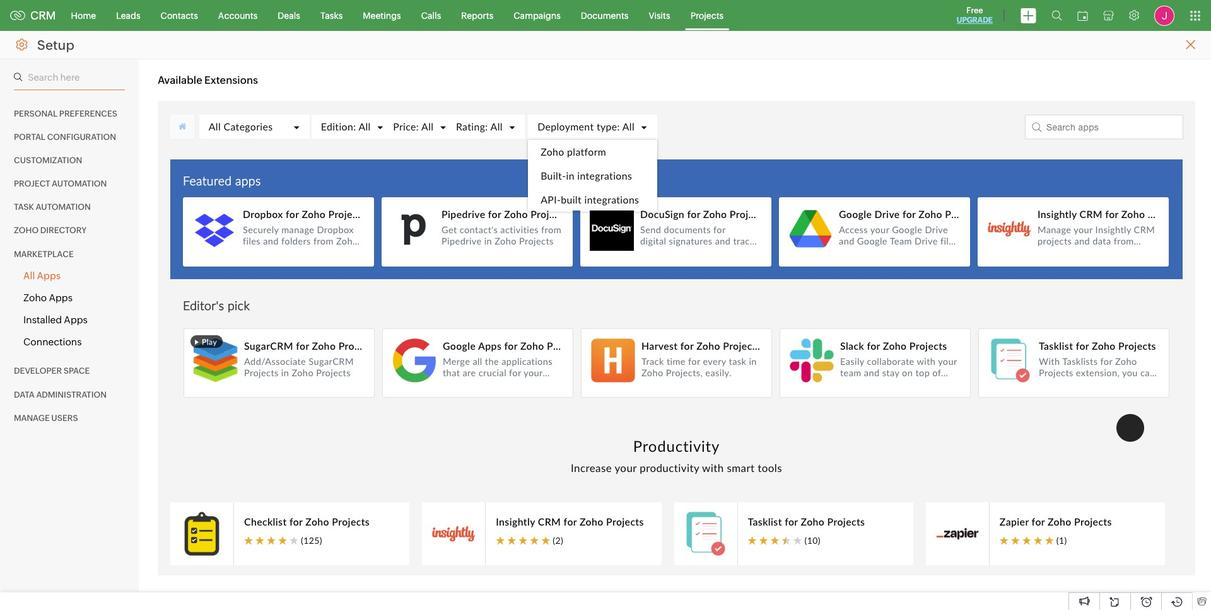 Task type: describe. For each thing, give the bounding box(es) containing it.
campaigns
[[514, 10, 561, 21]]

leads link
[[106, 0, 151, 31]]

create menu element
[[1013, 0, 1044, 31]]

crm
[[30, 9, 56, 22]]

home link
[[61, 0, 106, 31]]

reports link
[[451, 0, 504, 31]]

free upgrade
[[957, 6, 993, 25]]

documents link
[[571, 0, 639, 31]]

visits
[[649, 10, 670, 21]]

campaigns link
[[504, 0, 571, 31]]

search element
[[1044, 0, 1070, 31]]

tasks link
[[310, 0, 353, 31]]

profile element
[[1147, 0, 1182, 31]]

calendar image
[[1078, 10, 1088, 21]]

crm link
[[10, 9, 56, 22]]



Task type: vqa. For each thing, say whether or not it's contained in the screenshot.
Identify Decision $ 105,000.00
no



Task type: locate. For each thing, give the bounding box(es) containing it.
upgrade
[[957, 16, 993, 25]]

visits link
[[639, 0, 681, 31]]

contacts link
[[151, 0, 208, 31]]

contacts
[[161, 10, 198, 21]]

documents
[[581, 10, 629, 21]]

home
[[71, 10, 96, 21]]

accounts link
[[208, 0, 268, 31]]

calls
[[421, 10, 441, 21]]

leads
[[116, 10, 140, 21]]

deals link
[[268, 0, 310, 31]]

reports
[[461, 10, 494, 21]]

calls link
[[411, 0, 451, 31]]

projects link
[[681, 0, 734, 31]]

create menu image
[[1021, 8, 1037, 23]]

accounts
[[218, 10, 258, 21]]

tasks
[[320, 10, 343, 21]]

profile image
[[1155, 5, 1175, 26]]

meetings
[[363, 10, 401, 21]]

meetings link
[[353, 0, 411, 31]]

projects
[[691, 10, 724, 21]]

deals
[[278, 10, 300, 21]]

search image
[[1052, 10, 1063, 21]]

free
[[967, 6, 983, 15]]



